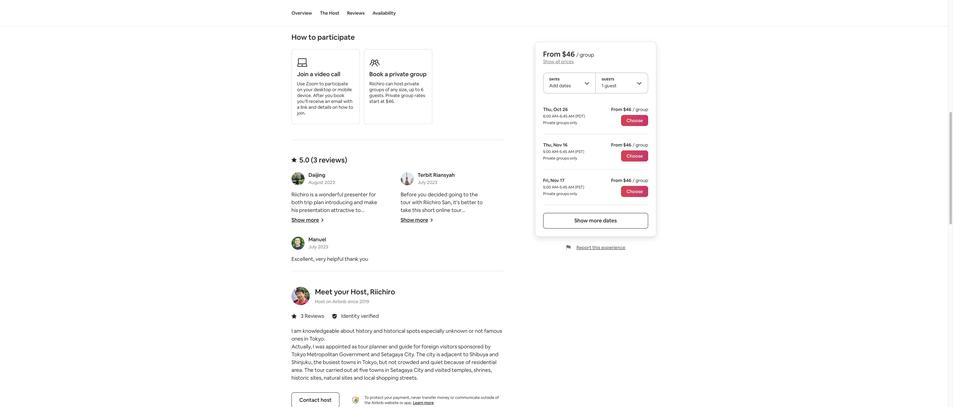 Task type: vqa. For each thing, say whether or not it's contained in the screenshot.
26
yes



Task type: describe. For each thing, give the bounding box(es) containing it.
that down also
[[476, 262, 486, 269]]

and down who
[[317, 223, 326, 230]]

1 vertical spatial trip
[[339, 246, 347, 253]]

how inside join a video call use zoom to participate on your desktop or mobile device. after you book you'll receive an email with a link and details on how to join.
[[339, 104, 348, 110]]

and right planner
[[389, 344, 398, 351]]

$46 inside from $46 / group show all prices
[[562, 50, 575, 59]]

a left link
[[297, 104, 300, 110]]

you inside before you decided going to the tour with riichiro san, it's better to take this short online tour experience, to decided which part of setagaya area that caught your interests.   riichiro san such a great guide and story teller, he explained all the details about the area and the history  that we'll visit. he also give us some tips for which line that we should take to get to the setagaya area and some places (shops, cinema and tourist attractions) that we might be interest to visit.   we are so excited to dive into the setagaya life with riichiro san on august.
[[418, 191, 427, 198]]

attractions)
[[401, 293, 429, 300]]

guide inside riichiro is a wonderful presenter for both trip plan introducing and make his presentation attractive to everyone who is listening. he is really nice and responsible which contact me beforehand so he can get what we want to know. whoever order this trip will get a general guide about how tokyo distributed and mainly focused on setagaya and cat trips(which i love and strongly recommended for all cat people). all 45 mins are full of information and helpful.  strongly recommend this online meeting with riichiroさん for new travelers.
[[311, 254, 324, 261]]

more right learn
[[424, 401, 434, 406]]

from $46 / group for 17
[[611, 178, 648, 184]]

1 vertical spatial we
[[401, 270, 408, 277]]

places
[[460, 278, 476, 284]]

1 vertical spatial take
[[426, 270, 437, 277]]

report
[[577, 245, 592, 251]]

daijing august 2023
[[309, 172, 335, 186]]

guest
[[605, 83, 617, 89]]

tokyo,
[[362, 359, 378, 366]]

for up full
[[359, 278, 366, 284]]

visited
[[435, 367, 451, 374]]

am for 26
[[568, 114, 574, 119]]

it's
[[453, 199, 460, 206]]

(3
[[311, 156, 317, 165]]

sites,
[[310, 375, 323, 382]]

1 vertical spatial cat
[[292, 285, 299, 292]]

your inside meet your host, riichiro host on airbnb since 2019
[[334, 288, 349, 297]]

riichiro inside riichiro is a wonderful presenter for both trip plan introducing and make his presentation attractive to everyone who is listening. he is really nice and responsible which contact me beforehand so he can get what we want to know. whoever order this trip will get a general guide about how tokyo distributed and mainly focused on setagaya and cat trips(which i love and strongly recommended for all cat people). all 45 mins are full of information and helpful.  strongly recommend this online meeting with riichiroさん for new travelers.
[[292, 191, 309, 198]]

such
[[452, 231, 464, 237]]

0 vertical spatial which
[[457, 215, 471, 222]]

or right money
[[451, 396, 454, 401]]

manuel july 2023
[[309, 236, 328, 250]]

plan
[[314, 199, 324, 206]]

a up plan
[[315, 191, 318, 198]]

0 vertical spatial private
[[389, 70, 409, 78]]

better
[[461, 199, 476, 206]]

5.0
[[299, 156, 309, 165]]

from for thu, oct 26
[[611, 107, 622, 113]]

can inside the book a private group riichiro can host private groups of any size, up to 6 guests. private group rates start at $46.
[[386, 81, 393, 87]]

terbit riansyah image
[[401, 173, 414, 186]]

that up tips
[[428, 254, 438, 261]]

payment,
[[393, 396, 410, 401]]

zoom
[[306, 81, 318, 87]]

0 vertical spatial not
[[475, 328, 483, 335]]

choose for thu, nov 16
[[627, 153, 643, 159]]

me
[[311, 231, 319, 237]]

to right the attractive
[[356, 207, 361, 214]]

to
[[365, 396, 369, 401]]

setagaya up but
[[381, 352, 403, 358]]

so inside riichiro is a wonderful presenter for both trip plan introducing and make his presentation attractive to everyone who is listening. he is really nice and responsible which contact me beforehand so he can get what we want to know. whoever order this trip will get a general guide about how tokyo distributed and mainly focused on setagaya and cat trips(which i love and strongly recommended for all cat people). all 45 mins are full of information and helpful.  strongly recommend this online meeting with riichiroさん for new travelers.
[[350, 231, 355, 237]]

and down by
[[490, 352, 499, 358]]

dates
[[549, 77, 560, 82]]

on right an
[[332, 104, 338, 110]]

for up make at left
[[369, 191, 376, 198]]

to right better
[[478, 199, 483, 206]]

1 vertical spatial decided
[[436, 215, 456, 222]]

planner
[[369, 344, 388, 351]]

guests 1 guest
[[602, 77, 617, 89]]

2 vertical spatial you
[[360, 256, 368, 263]]

mainly
[[329, 262, 345, 269]]

fri, nov 17 5:00 am–5:45 am (pst) private groups only
[[543, 178, 584, 197]]

am–5:45 for 17
[[552, 185, 567, 190]]

he inside riichiro is a wonderful presenter for both trip plan introducing and make his presentation attractive to everyone who is listening. he is really nice and responsible which contact me beforehand so he can get what we want to know. whoever order this trip will get a general guide about how tokyo distributed and mainly focused on setagaya and cat trips(which i love and strongly recommended for all cat people). all 45 mins are full of information and helpful.  strongly recommend this online meeting with riichiroさん for new travelers.
[[356, 231, 362, 237]]

that left caught
[[442, 223, 452, 230]]

from for thu, nov 16
[[611, 142, 622, 148]]

online inside before you decided going to the tour with riichiro san, it's better to take this short online tour experience, to decided which part of setagaya area that caught your interests.   riichiro san such a great guide and story teller, he explained all the details about the area and the history  that we'll visit. he also give us some tips for which line that we should take to get to the setagaya area and some places (shops, cinema and tourist attractions) that we might be interest to visit.   we are so excited to dive into the setagaya life with riichiro san on august.
[[436, 207, 450, 214]]

and down five
[[354, 375, 363, 382]]

make
[[364, 199, 377, 206]]

a right join
[[310, 70, 313, 78]]

explained
[[460, 238, 484, 245]]

/ for 16
[[633, 142, 635, 148]]

on up you'll
[[297, 87, 302, 93]]

2 vertical spatial which
[[451, 262, 465, 269]]

contact host
[[299, 397, 332, 404]]

1 vertical spatial private
[[405, 81, 419, 87]]

(pst) for 17
[[575, 185, 584, 190]]

to up 'into'
[[420, 301, 426, 308]]

setagaya down crowded
[[390, 367, 413, 374]]

tour down the 'before'
[[401, 199, 411, 206]]

guide inside before you decided going to the tour with riichiro san, it's better to take this short online tour experience, to decided which part of setagaya area that caught your interests.   riichiro san such a great guide and story teller, he explained all the details about the area and the history  that we'll visit. he also give us some tips for which line that we should take to get to the setagaya area and some places (shops, cinema and tourist attractions) that we might be interest to visit.   we are so excited to dive into the setagaya life with riichiro san on august.
[[401, 238, 414, 245]]

about inside before you decided going to the tour with riichiro san, it's better to take this short online tour experience, to decided which part of setagaya area that caught your interests.   riichiro san such a great guide and story teller, he explained all the details about the area and the history  that we'll visit. he also give us some tips for which line that we should take to get to the setagaya area and some places (shops, cinema and tourist attractions) that we might be interest to visit.   we are so excited to dive into the setagaya life with riichiro san on august.
[[433, 246, 447, 253]]

0 vertical spatial towns
[[341, 359, 356, 366]]

and down interests.
[[415, 238, 424, 245]]

san,
[[442, 199, 452, 206]]

group inside from $46 / group show all prices
[[580, 52, 594, 58]]

0 vertical spatial san
[[443, 231, 451, 237]]

more up report this experience button
[[589, 218, 602, 224]]

thu, nov 16 5:00 am–5:45 am (pst) private groups only
[[543, 142, 584, 161]]

0 vertical spatial cat
[[325, 270, 333, 277]]

the inside to protect your payment, never transfer money or communicate outside of the airbnb website or app.
[[365, 401, 371, 406]]

private inside the book a private group riichiro can host private groups of any size, up to 6 guests. private group rates start at $46.
[[386, 93, 400, 98]]

part
[[472, 215, 483, 222]]

2 vertical spatial i
[[313, 344, 314, 351]]

is right who
[[327, 215, 330, 222]]

he inside before you decided going to the tour with riichiro san, it's better to take this short online tour experience, to decided which part of setagaya area that caught your interests.   riichiro san such a great guide and story teller, he explained all the details about the area and the history  that we'll visit. he also give us some tips for which line that we should take to get to the setagaya area and some places (shops, cinema and tourist attractions) that we might be interest to visit.   we are so excited to dive into the setagaya life with riichiro san on august.
[[453, 238, 459, 245]]

from $46 / group for 26
[[611, 107, 648, 113]]

$46.
[[386, 98, 395, 104]]

and left the mainly
[[319, 262, 328, 269]]

0 vertical spatial get
[[292, 238, 300, 245]]

5.0 (3 reviews)
[[299, 156, 347, 165]]

guide inside "i am knowledgeable about history and historical spots especially unknown or not famous ones in tokyo. actually, i was appointed as tour planner and guide for foreign visitors sponsored by tokyo metropolitan government and setagaya city. the city is adjacent to shibuya and shinjuku, the busiest towns in tokyo, but not crowded and quiet because of residential area. the tour carried out at five towns in setagaya city and visited temples, shrines, historic sites, natural sites and local shopping streets."
[[399, 344, 412, 351]]

riichiro is a wonderful presenter for both trip plan introducing and make his presentation attractive to everyone who is listening. he is really nice and responsible which contact me beforehand so he can get what we want to know. whoever order this trip will get a general guide about how tokyo distributed and mainly focused on setagaya and cat trips(which i love and strongly recommended for all cat people). all 45 mins are full of information and helpful.  strongly recommend this online meeting with riichiroさん for new travelers.
[[292, 191, 377, 316]]

to right zoom
[[319, 81, 324, 87]]

foreign
[[422, 344, 439, 351]]

show down his
[[292, 217, 305, 224]]

spots
[[407, 328, 420, 335]]

experience
[[601, 245, 625, 251]]

with down the 'excited'
[[470, 309, 480, 316]]

1 horizontal spatial some
[[446, 278, 459, 284]]

we inside riichiro is a wonderful presenter for both trip plan introducing and make his presentation attractive to everyone who is listening. he is really nice and responsible which contact me beforehand so he can get what we want to know. whoever order this trip will get a general guide about how tokyo distributed and mainly focused on setagaya and cat trips(which i love and strongly recommended for all cat people). all 45 mins are full of information and helpful.  strongly recommend this online meeting with riichiroさん for new travelers.
[[314, 238, 321, 245]]

this up the riichiroさん at the left bottom of the page
[[322, 301, 331, 308]]

teller,
[[439, 238, 452, 245]]

link
[[301, 104, 308, 110]]

0 vertical spatial decided
[[428, 191, 448, 198]]

of inside the book a private group riichiro can host private groups of any size, up to 6 guests. private group rates start at $46.
[[385, 87, 390, 93]]

interests.
[[401, 231, 423, 237]]

join
[[297, 70, 309, 78]]

1 vertical spatial not
[[389, 359, 397, 366]]

tokyo inside "i am knowledgeable about history and historical spots especially unknown or not famous ones in tokyo. actually, i was appointed as tour planner and guide for foreign visitors sponsored by tokyo metropolitan government and setagaya city. the city is adjacent to shibuya and shinjuku, the busiest towns in tokyo, but not crowded and quiet because of residential area. the tour carried out at five towns in setagaya city and visited temples, shrines, historic sites, natural sites and local shopping streets."
[[292, 352, 306, 358]]

0 vertical spatial visit.
[[450, 254, 461, 261]]

recommended
[[323, 278, 358, 284]]

since
[[348, 299, 358, 305]]

groups for 16
[[557, 156, 569, 161]]

riichiro up short
[[424, 199, 441, 206]]

cinema
[[419, 285, 436, 292]]

visitors
[[440, 344, 457, 351]]

overview
[[292, 10, 312, 16]]

and up planner
[[374, 328, 383, 335]]

on inside meet your host, riichiro host on airbnb since 2019
[[326, 299, 331, 305]]

city.
[[404, 352, 415, 358]]

with inside riichiro is a wonderful presenter for both trip plan introducing and make his presentation attractive to everyone who is listening. he is really nice and responsible which contact me beforehand so he can get what we want to know. whoever order this trip will get a general guide about how tokyo distributed and mainly focused on setagaya and cat trips(which i love and strongly recommended for all cat people). all 45 mins are full of information and helpful.  strongly recommend this online meeting with riichiroさん for new travelers.
[[292, 309, 302, 316]]

am for 16
[[568, 149, 574, 155]]

and down city
[[420, 359, 429, 366]]

thu, for thu, oct 26
[[543, 107, 553, 113]]

$46 for 16
[[623, 142, 632, 148]]

of inside "i am knowledgeable about history and historical spots especially unknown or not famous ones in tokyo. actually, i was appointed as tour planner and guide for foreign visitors sponsored by tokyo metropolitan government and setagaya city. the city is adjacent to shibuya and shinjuku, the busiest towns in tokyo, but not crowded and quiet because of residential area. the tour carried out at five towns in setagaya city and visited temples, shrines, historic sites, natural sites and local shopping streets."
[[466, 359, 471, 366]]

nice
[[305, 223, 315, 230]]

show more button for nice
[[292, 217, 324, 224]]

airbnb inside to protect your payment, never transfer money or communicate outside of the airbnb website or app.
[[372, 401, 384, 406]]

for inside before you decided going to the tour with riichiro san, it's better to take this short online tour experience, to decided which part of setagaya area that caught your interests.   riichiro san such a great guide and story teller, he explained all the details about the area and the history  that we'll visit. he also give us some tips for which line that we should take to get to the setagaya area and some places (shops, cinema and tourist attractions) that we might be interest to visit.   we are so excited to dive into the setagaya life with riichiro san on august.
[[443, 262, 450, 269]]

16
[[563, 142, 568, 148]]

dates for dates add dates
[[559, 83, 571, 89]]

show up "report"
[[575, 218, 588, 224]]

am–6:45
[[552, 114, 568, 119]]

quiet
[[431, 359, 443, 366]]

and down 'presenter'
[[354, 199, 363, 206]]

your inside to protect your payment, never transfer money or communicate outside of the airbnb website or app.
[[384, 396, 392, 401]]

of inside riichiro is a wonderful presenter for both trip plan introducing and make his presentation attractive to everyone who is listening. he is really nice and responsible which contact me beforehand so he can get what we want to know. whoever order this trip will get a general guide about how tokyo distributed and mainly focused on setagaya and cat trips(which i love and strongly recommended for all cat people). all 45 mins are full of information and helpful.  strongly recommend this online meeting with riichiroさん for new travelers.
[[365, 285, 370, 292]]

riichiro up story
[[424, 231, 441, 237]]

knowledgeable
[[303, 328, 339, 335]]

any
[[391, 87, 398, 93]]

size,
[[399, 87, 408, 93]]

the down teller,
[[449, 246, 457, 253]]

to right how
[[309, 33, 316, 42]]

the up places
[[460, 270, 468, 277]]

fri,
[[543, 178, 550, 184]]

is down make at left
[[362, 215, 365, 222]]

choose link for 26
[[621, 115, 648, 126]]

participate inside join a video call use zoom to participate on your desktop or mobile device. after you book you'll receive an email with a link and details on how to join.
[[325, 81, 348, 87]]

2023 for daijing
[[325, 180, 335, 186]]

a inside before you decided going to the tour with riichiro san, it's better to take this short online tour experience, to decided which part of setagaya area that caught your interests.   riichiro san such a great guide and story teller, he explained all the details about the area and the history  that we'll visit. he also give us some tips for which line that we should take to get to the setagaya area and some places (shops, cinema and tourist attractions) that we might be interest to visit.   we are so excited to dive into the setagaya life with riichiro san on august.
[[465, 231, 468, 237]]

outside
[[481, 396, 494, 401]]

26
[[563, 107, 568, 113]]

and down planner
[[371, 352, 380, 358]]

1 horizontal spatial in
[[357, 359, 361, 366]]

to down tips
[[438, 270, 443, 277]]

to up the "tourist"
[[453, 270, 459, 277]]

riichiro down the dive
[[401, 317, 418, 324]]

and left the "tourist"
[[438, 285, 447, 292]]

all inside riichiro is a wonderful presenter for both trip plan introducing and make his presentation attractive to everyone who is listening. he is really nice and responsible which contact me beforehand so he can get what we want to know. whoever order this trip will get a general guide about how tokyo distributed and mainly focused on setagaya and cat trips(which i love and strongly recommended for all cat people). all 45 mins are full of information and helpful.  strongly recommend this online meeting with riichiroさん for new travelers.
[[368, 278, 373, 284]]

listening.
[[331, 215, 353, 222]]

are inside riichiro is a wonderful presenter for both trip plan introducing and make his presentation attractive to everyone who is listening. he is really nice and responsible which contact me beforehand so he can get what we want to know. whoever order this trip will get a general guide about how tokyo distributed and mainly focused on setagaya and cat trips(which i love and strongly recommended for all cat people). all 45 mins are full of information and helpful.  strongly recommend this online meeting with riichiroさん for new travelers.
[[348, 285, 355, 292]]

his
[[292, 207, 298, 214]]

short
[[422, 207, 435, 214]]

1 vertical spatial reviews
[[305, 313, 324, 320]]

new
[[340, 309, 350, 316]]

host inside button
[[329, 10, 339, 16]]

he inside riichiro is a wonderful presenter for both trip plan introducing and make his presentation attractive to everyone who is listening. he is really nice and responsible which contact me beforehand so he can get what we want to know. whoever order this trip will get a general guide about how tokyo distributed and mainly focused on setagaya and cat trips(which i love and strongly recommended for all cat people). all 45 mins are full of information and helpful.  strongly recommend this online meeting with riichiroさん for new travelers.
[[354, 215, 360, 222]]

0 vertical spatial participate
[[317, 33, 355, 42]]

city
[[427, 352, 435, 358]]

tour down the it's
[[452, 207, 462, 214]]

call
[[331, 70, 340, 78]]

contact
[[292, 231, 310, 237]]

for inside "i am knowledgeable about history and historical spots especially unknown or not famous ones in tokyo. actually, i was appointed as tour planner and guide for foreign visitors sponsored by tokyo metropolitan government and setagaya city. the city is adjacent to shibuya and shinjuku, the busiest towns in tokyo, but not crowded and quiet because of residential area. the tour carried out at five towns in setagaya city and visited temples, shrines, historic sites, natural sites and local shopping streets."
[[414, 344, 421, 351]]

list containing daijing
[[289, 172, 507, 324]]

details inside join a video call use zoom to participate on your desktop or mobile device. after you book you'll receive an email with a link and details on how to join.
[[318, 104, 331, 110]]

terbit riansyah image
[[401, 173, 414, 186]]

and right the city
[[425, 367, 434, 374]]

1 vertical spatial towns
[[369, 367, 384, 374]]

to down beforehand
[[336, 238, 341, 245]]

daijing
[[309, 172, 325, 179]]

trips(which
[[334, 270, 361, 277]]

online inside riichiro is a wonderful presenter for both trip plan introducing and make his presentation attractive to everyone who is listening. he is really nice and responsible which contact me beforehand so he can get what we want to know. whoever order this trip will get a general guide about how tokyo distributed and mainly focused on setagaya and cat trips(which i love and strongly recommended for all cat people). all 45 mins are full of information and helpful.  strongly recommend this online meeting with riichiroさん for new travelers.
[[332, 301, 346, 308]]

guests.
[[369, 93, 385, 98]]

2 vertical spatial area
[[424, 278, 435, 284]]

setagaya down experience,
[[407, 223, 429, 230]]

receive
[[309, 98, 324, 104]]

the down interests.
[[407, 246, 415, 253]]

with inside join a video call use zoom to participate on your desktop or mobile device. after you book you'll receive an email with a link and details on how to join.
[[343, 98, 353, 104]]

terbit riansyah july 2023
[[418, 172, 455, 186]]

17
[[560, 178, 565, 184]]

0 horizontal spatial i
[[292, 328, 293, 335]]

or inside "i am knowledgeable about history and historical spots especially unknown or not famous ones in tokyo. actually, i was appointed as tour planner and guide for foreign visitors sponsored by tokyo metropolitan government and setagaya city. the city is adjacent to shibuya and shinjuku, the busiest towns in tokyo, but not crowded and quiet because of residential area. the tour carried out at five towns in setagaya city and visited temples, shrines, historic sites, natural sites and local shopping streets."
[[469, 328, 474, 335]]

host inside meet your host, riichiro host on airbnb since 2019
[[315, 299, 325, 305]]

choose for fri, nov 17
[[627, 189, 643, 195]]

2019
[[359, 299, 369, 305]]

busiest
[[323, 359, 340, 366]]

oct
[[554, 107, 562, 113]]

show inside from $46 / group show all prices
[[543, 59, 555, 65]]

from inside from $46 / group show all prices
[[543, 50, 561, 59]]

get inside before you decided going to the tour with riichiro san, it's better to take this short online tour experience, to decided which part of setagaya area that caught your interests.   riichiro san such a great guide and story teller, he explained all the details about the area and the history  that we'll visit. he also give us some tips for which line that we should take to get to the setagaya area and some places (shops, cinema and tourist attractions) that we might be interest to visit.   we are so excited to dive into the setagaya life with riichiro san on august.
[[444, 270, 452, 277]]

0 vertical spatial reviews
[[347, 10, 365, 16]]

know.
[[342, 238, 356, 245]]

a inside the book a private group riichiro can host private groups of any size, up to 6 guests. private group rates start at $46.
[[385, 70, 388, 78]]

great
[[469, 231, 482, 237]]

before
[[401, 191, 417, 198]]

1 vertical spatial visit.
[[427, 301, 438, 308]]

host inside button
[[321, 397, 332, 404]]

love
[[364, 270, 374, 277]]

this right "report"
[[593, 245, 600, 251]]

are inside before you decided going to the tour with riichiro san, it's better to take this short online tour experience, to decided which part of setagaya area that caught your interests.   riichiro san such a great guide and story teller, he explained all the details about the area and the history  that we'll visit. he also give us some tips for which line that we should take to get to the setagaya area and some places (shops, cinema and tourist attractions) that we might be interest to visit.   we are so excited to dive into the setagaya life with riichiro san on august.
[[448, 301, 455, 308]]

as
[[352, 344, 357, 351]]

the right 'into'
[[429, 309, 437, 316]]

host,
[[351, 288, 369, 297]]

am–5:45 for 16
[[552, 149, 567, 155]]

learn more
[[413, 401, 434, 406]]

local
[[364, 375, 375, 382]]

0 vertical spatial trip
[[304, 199, 313, 206]]

2 horizontal spatial in
[[385, 367, 389, 374]]

history inside "i am knowledgeable about history and historical spots especially unknown or not famous ones in tokyo. actually, i was appointed as tour planner and guide for foreign visitors sponsored by tokyo metropolitan government and setagaya city. the city is adjacent to shibuya and shinjuku, the busiest towns in tokyo, but not crowded and quiet because of residential area. the tour carried out at five towns in setagaya city and visited temples, shrines, historic sites, natural sites and local shopping streets."
[[356, 328, 372, 335]]

setagaya up august.
[[438, 309, 460, 316]]

the inside button
[[320, 10, 328, 16]]

that down the cinema
[[430, 293, 440, 300]]

host inside the book a private group riichiro can host private groups of any size, up to 6 guests. private group rates start at $46.
[[394, 81, 404, 87]]

and up also
[[469, 246, 479, 253]]

and left strongly
[[292, 278, 301, 284]]

nov for thu,
[[554, 142, 562, 148]]

history inside before you decided going to the tour with riichiro san, it's better to take this short online tour experience, to decided which part of setagaya area that caught your interests.   riichiro san such a great guide and story teller, he explained all the details about the area and the history  that we'll visit. he also give us some tips for which line that we should take to get to the setagaya area and some places (shops, cinema and tourist attractions) that we might be interest to visit.   we are so excited to dive into the setagaya life with riichiro san on august.
[[410, 254, 426, 261]]

to up better
[[464, 191, 469, 198]]

0 horizontal spatial the
[[304, 367, 314, 374]]

and inside join a video call use zoom to participate on your desktop or mobile device. after you book you'll receive an email with a link and details on how to join.
[[309, 104, 317, 110]]

because
[[444, 359, 464, 366]]

is down august
[[310, 191, 314, 198]]

6:00
[[543, 114, 551, 119]]

government
[[339, 352, 370, 358]]

and down all
[[321, 293, 330, 300]]

1 vertical spatial get
[[357, 246, 365, 253]]

show more for nice
[[292, 217, 319, 224]]

you inside join a video call use zoom to participate on your desktop or mobile device. after you book you'll receive an email with a link and details on how to join.
[[325, 93, 333, 98]]

show up interests.
[[401, 217, 414, 224]]

this down want
[[329, 246, 338, 253]]

how
[[292, 33, 307, 42]]

about inside "i am knowledgeable about history and historical spots especially unknown or not famous ones in tokyo. actually, i was appointed as tour planner and guide for foreign visitors sponsored by tokyo metropolitan government and setagaya city. the city is adjacent to shibuya and shinjuku, the busiest towns in tokyo, but not crowded and quiet because of residential area. the tour carried out at five towns in setagaya city and visited temples, shrines, historic sites, natural sites and local shopping streets."
[[341, 328, 355, 335]]

about inside riichiro is a wonderful presenter for both trip plan introducing and make his presentation attractive to everyone who is listening. he is really nice and responsible which contact me beforehand so he can get what we want to know. whoever order this trip will get a general guide about how tokyo distributed and mainly focused on setagaya and cat trips(which i love and strongly recommended for all cat people). all 45 mins are full of information and helpful.  strongly recommend this online meeting with riichiroさん for new travelers.
[[325, 254, 340, 261]]

for left new at the left bottom of page
[[332, 309, 339, 316]]

availability
[[373, 10, 396, 16]]



Task type: locate. For each thing, give the bounding box(es) containing it.
1 show more from the left
[[292, 217, 319, 224]]

2 from $46 / group from the top
[[611, 142, 648, 148]]

1 horizontal spatial you
[[360, 256, 368, 263]]

groups for private
[[369, 87, 384, 93]]

july inside terbit riansyah july 2023
[[418, 180, 426, 186]]

0 vertical spatial at
[[380, 98, 385, 104]]

0 horizontal spatial host
[[315, 299, 325, 305]]

groups for 17
[[557, 191, 569, 197]]

(pst)
[[575, 149, 584, 155], [575, 185, 584, 190]]

mobile
[[338, 87, 352, 93]]

1 from $46 / group from the top
[[611, 107, 648, 113]]

at left the $46.
[[380, 98, 385, 104]]

which up know.
[[355, 223, 370, 230]]

wonderful
[[319, 191, 343, 198]]

host left reviews button at the left top of page
[[329, 10, 339, 16]]

2 vertical spatial from $46 / group
[[611, 178, 648, 184]]

in up five
[[357, 359, 361, 366]]

1 vertical spatial all
[[401, 246, 406, 253]]

of left any
[[385, 87, 390, 93]]

1 am–5:45 from the top
[[552, 149, 567, 155]]

1 vertical spatial he
[[462, 254, 469, 261]]

your inside before you decided going to the tour with riichiro san, it's better to take this short online tour experience, to decided which part of setagaya area that caught your interests.   riichiro san such a great guide and story teller, he explained all the details about the area and the history  that we'll visit. he also give us some tips for which line that we should take to get to the setagaya area and some places (shops, cinema and tourist attractions) that we might be interest to visit.   we are so excited to dive into the setagaya life with riichiro san on august.
[[471, 223, 482, 230]]

from $46 / group
[[611, 107, 648, 113], [611, 142, 648, 148], [611, 178, 648, 184]]

choose link for 17
[[621, 186, 648, 197]]

1 horizontal spatial he
[[453, 238, 459, 245]]

0 horizontal spatial trip
[[304, 199, 313, 206]]

am for 17
[[568, 185, 574, 190]]

1 vertical spatial can
[[363, 231, 372, 237]]

groups inside thu, oct 26 6:00 am–6:45 am (pdt) private groups only
[[557, 120, 569, 126]]

to inside "i am knowledgeable about history and historical spots especially unknown or not famous ones in tokyo. actually, i was appointed as tour planner and guide for foreign visitors sponsored by tokyo metropolitan government and setagaya city. the city is adjacent to shibuya and shinjuku, the busiest towns in tokyo, but not crowded and quiet because of residential area. the tour carried out at five towns in setagaya city and visited temples, shrines, historic sites, natural sites and local shopping streets."
[[463, 352, 469, 358]]

2 vertical spatial choose
[[627, 189, 643, 195]]

private inside thu, oct 26 6:00 am–6:45 am (pdt) private groups only
[[543, 120, 556, 126]]

1 vertical spatial online
[[332, 301, 346, 308]]

0 horizontal spatial online
[[332, 301, 346, 308]]

1 am from the top
[[568, 114, 574, 119]]

book
[[334, 93, 345, 98]]

can inside riichiro is a wonderful presenter for both trip plan introducing and make his presentation attractive to everyone who is listening. he is really nice and responsible which contact me beforehand so he can get what we want to know. whoever order this trip will get a general guide about how tokyo distributed and mainly focused on setagaya and cat trips(which i love and strongly recommended for all cat people). all 45 mins are full of information and helpful.  strongly recommend this online meeting with riichiroさん for new travelers.
[[363, 231, 372, 237]]

airbnb
[[332, 299, 347, 305], [372, 401, 384, 406]]

both
[[292, 199, 303, 206]]

airbnb right to
[[372, 401, 384, 406]]

host left up
[[394, 81, 404, 87]]

an
[[325, 98, 330, 104]]

2 choose from the top
[[627, 153, 643, 159]]

1 only from the top
[[570, 120, 577, 126]]

2 vertical spatial only
[[570, 191, 577, 197]]

private down 6:00
[[543, 120, 556, 126]]

adjacent
[[441, 352, 462, 358]]

a right the book
[[385, 70, 388, 78]]

decided down san,
[[436, 215, 456, 222]]

2 (pst) from the top
[[575, 185, 584, 190]]

before you decided going to the tour with riichiro san, it's better to take this short online tour experience, to decided which part of setagaya area that caught your interests.   riichiro san such a great guide and story teller, he explained all the details about the area and the history  that we'll visit. he also give us some tips for which line that we should take to get to the setagaya area and some places (shops, cinema and tourist attractions) that we might be interest to visit.   we are so excited to dive into the setagaya life with riichiro san on august.
[[401, 191, 486, 324]]

or inside join a video call use zoom to participate on your desktop or mobile device. after you book you'll receive an email with a link and details on how to join.
[[332, 87, 337, 93]]

beforehand
[[320, 231, 349, 237]]

setagaya inside riichiro is a wonderful presenter for both trip plan introducing and make his presentation attractive to everyone who is listening. he is really nice and responsible which contact me beforehand so he can get what we want to know. whoever order this trip will get a general guide about how tokyo distributed and mainly focused on setagaya and cat trips(which i love and strongly recommended for all cat people). all 45 mins are full of information and helpful.  strongly recommend this online meeting with riichiroさん for new travelers.
[[292, 270, 314, 277]]

identity
[[341, 313, 360, 320]]

host
[[394, 81, 404, 87], [321, 397, 332, 404]]

he right listening.
[[354, 215, 360, 222]]

identity verified
[[341, 313, 379, 320]]

private for thu, oct 26
[[543, 120, 556, 126]]

report this experience button
[[566, 245, 625, 251]]

more down presentation
[[306, 217, 319, 224]]

1 vertical spatial san
[[419, 317, 428, 324]]

0 vertical spatial so
[[350, 231, 355, 237]]

2 5:00 from the top
[[543, 185, 551, 190]]

tokyo up focused
[[352, 254, 367, 261]]

tips
[[433, 262, 442, 269]]

reviews right the host button
[[347, 10, 365, 16]]

2023 down terbit
[[427, 180, 437, 186]]

1 vertical spatial tokyo
[[292, 352, 306, 358]]

2 horizontal spatial we
[[441, 293, 448, 300]]

nov for fri,
[[551, 178, 559, 184]]

choose for thu, oct 26
[[627, 118, 643, 124]]

riichiro inside the book a private group riichiro can host private groups of any size, up to 6 guests. private group rates start at $46.
[[369, 81, 385, 87]]

learn more about the host, riichiro. image
[[292, 287, 310, 306], [292, 287, 310, 306]]

this
[[412, 207, 421, 214], [593, 245, 600, 251], [329, 246, 338, 253], [322, 301, 331, 308]]

how inside riichiro is a wonderful presenter for both trip plan introducing and make his presentation attractive to everyone who is listening. he is really nice and responsible which contact me beforehand so he can get what we want to know. whoever order this trip will get a general guide about how tokyo distributed and mainly focused on setagaya and cat trips(which i love and strongly recommended for all cat people). all 45 mins are full of information and helpful.  strongly recommend this online meeting with riichiroさん for new travelers.
[[341, 254, 351, 261]]

0 vertical spatial area
[[430, 223, 441, 230]]

$46 for 26
[[623, 107, 632, 113]]

1 horizontal spatial towns
[[369, 367, 384, 374]]

2 am from the top
[[568, 149, 574, 155]]

2023 inside terbit riansyah july 2023
[[427, 180, 437, 186]]

0 horizontal spatial in
[[304, 336, 308, 343]]

list
[[289, 172, 507, 324]]

how
[[339, 104, 348, 110], [341, 254, 351, 261]]

private for fri, nov 17
[[543, 191, 556, 197]]

i left love
[[362, 270, 363, 277]]

reviews right "3"
[[305, 313, 324, 320]]

helpful.
[[331, 293, 348, 300]]

a
[[310, 70, 313, 78], [385, 70, 388, 78], [297, 104, 300, 110], [315, 191, 318, 198], [465, 231, 468, 237], [367, 246, 369, 253]]

2 show more from the left
[[401, 217, 428, 224]]

helpful
[[327, 256, 344, 263]]

information
[[292, 293, 319, 300]]

1 5:00 from the top
[[543, 149, 551, 155]]

caught
[[453, 223, 470, 230]]

1 horizontal spatial i
[[313, 344, 314, 351]]

to inside the book a private group riichiro can host private groups of any size, up to 6 guests. private group rates start at $46.
[[415, 87, 420, 93]]

5:00 inside thu, nov 16 5:00 am–5:45 am (pst) private groups only
[[543, 149, 551, 155]]

only for thu, oct 26
[[570, 120, 577, 126]]

cat up information
[[292, 285, 299, 292]]

0 vertical spatial am–5:45
[[552, 149, 567, 155]]

we down me
[[314, 238, 321, 245]]

1 horizontal spatial cat
[[325, 270, 333, 277]]

/ inside from $46 / group show all prices
[[577, 52, 579, 58]]

0 vertical spatial the
[[320, 10, 328, 16]]

1
[[602, 83, 604, 89]]

am inside thu, nov 16 5:00 am–5:45 am (pst) private groups only
[[568, 149, 574, 155]]

2023 for manuel
[[318, 244, 328, 250]]

0 horizontal spatial not
[[389, 359, 397, 366]]

take down tips
[[426, 270, 437, 277]]

which left 'line'
[[451, 262, 465, 269]]

on up the especially
[[429, 317, 435, 324]]

your
[[303, 87, 313, 93], [471, 223, 482, 230], [334, 288, 349, 297], [384, 396, 392, 401]]

join a video call use zoom to participate on your desktop or mobile device. after you book you'll receive an email with a link and details on how to join.
[[297, 70, 353, 116]]

private inside the fri, nov 17 5:00 am–5:45 am (pst) private groups only
[[543, 191, 556, 197]]

learn more link
[[413, 401, 434, 406]]

am inside thu, oct 26 6:00 am–6:45 am (pdt) private groups only
[[568, 114, 574, 119]]

am
[[568, 114, 574, 119], [568, 149, 574, 155], [568, 185, 574, 190]]

at inside "i am knowledgeable about history and historical spots especially unknown or not famous ones in tokyo. actually, i was appointed as tour planner and guide for foreign visitors sponsored by tokyo metropolitan government and setagaya city. the city is adjacent to shibuya and shinjuku, the busiest towns in tokyo, but not crowded and quiet because of residential area. the tour carried out at five towns in setagaya city and visited temples, shrines, historic sites, natural sites and local shopping streets."
[[353, 367, 358, 374]]

tour up sites,
[[315, 367, 325, 374]]

i left am
[[292, 328, 293, 335]]

all inside from $46 / group show all prices
[[556, 59, 560, 65]]

of right outside
[[495, 396, 499, 401]]

2 choose link from the top
[[621, 151, 648, 162]]

more down short
[[415, 217, 428, 224]]

choose link
[[621, 115, 648, 126], [621, 151, 648, 162], [621, 186, 648, 197]]

riichiro down the book
[[369, 81, 385, 87]]

about up we'll
[[433, 246, 447, 253]]

dates for show more dates
[[603, 218, 617, 224]]

online down helpful.
[[332, 301, 346, 308]]

1 horizontal spatial show more button
[[401, 217, 433, 224]]

(shops,
[[401, 285, 418, 292]]

0 horizontal spatial take
[[401, 207, 411, 214]]

with down recommend
[[292, 309, 302, 316]]

1 horizontal spatial the
[[320, 10, 328, 16]]

dates inside dates add dates
[[559, 83, 571, 89]]

this inside before you decided going to the tour with riichiro san, it's better to take this short online tour experience, to decided which part of setagaya area that caught your interests.   riichiro san such a great guide and story teller, he explained all the details about the area and the history  that we'll visit. he also give us some tips for which line that we should take to get to the setagaya area and some places (shops, cinema and tourist attractions) that we might be interest to visit.   we are so excited to dive into the setagaya life with riichiro san on august.
[[412, 207, 421, 214]]

to left the dive
[[401, 309, 406, 316]]

only inside thu, oct 26 6:00 am–6:45 am (pdt) private groups only
[[570, 120, 577, 126]]

show left prices
[[543, 59, 555, 65]]

thu, for thu, nov 16
[[543, 142, 553, 148]]

reviews
[[347, 10, 365, 16], [305, 313, 324, 320]]

am–5:45 inside the fri, nov 17 5:00 am–5:45 am (pst) private groups only
[[552, 185, 567, 190]]

thu, inside thu, oct 26 6:00 am–6:45 am (pdt) private groups only
[[543, 107, 553, 113]]

am
[[294, 328, 301, 335]]

carried
[[326, 367, 343, 374]]

2 show more button from the left
[[401, 217, 433, 224]]

1 horizontal spatial dates
[[603, 218, 617, 224]]

3 am from the top
[[568, 185, 574, 190]]

guide down interests.
[[401, 238, 414, 245]]

2023 inside manuel july 2023
[[318, 244, 328, 250]]

1 show more button from the left
[[292, 217, 324, 224]]

protect
[[370, 396, 384, 401]]

temples,
[[452, 367, 473, 374]]

0 vertical spatial are
[[348, 285, 355, 292]]

1 (pst) from the top
[[575, 149, 584, 155]]

cat
[[325, 270, 333, 277], [292, 285, 299, 292]]

$46
[[562, 50, 575, 59], [623, 107, 632, 113], [623, 142, 632, 148], [623, 178, 632, 184]]

only inside the fri, nov 17 5:00 am–5:45 am (pst) private groups only
[[570, 191, 577, 197]]

towns
[[341, 359, 356, 366], [369, 367, 384, 374]]

all inside before you decided going to the tour with riichiro san, it's better to take this short online tour experience, to decided which part of setagaya area that caught your interests.   riichiro san such a great guide and story teller, he explained all the details about the area and the history  that we'll visit. he also give us some tips for which line that we should take to get to the setagaya area and some places (shops, cinema and tourist attractions) that we might be interest to visit.   we are so excited to dive into the setagaya life with riichiro san on august.
[[401, 246, 406, 253]]

tokyo.
[[310, 336, 325, 343]]

add
[[549, 83, 558, 89]]

travelers.
[[352, 309, 374, 316]]

private up 'size,'
[[389, 70, 409, 78]]

sponsored
[[458, 344, 484, 351]]

tokyo
[[352, 254, 367, 261], [292, 352, 306, 358]]

thu, oct 26 6:00 am–6:45 am (pdt) private groups only
[[543, 107, 585, 126]]

1 vertical spatial airbnb
[[372, 401, 384, 406]]

0 horizontal spatial details
[[318, 104, 331, 110]]

0 vertical spatial choose link
[[621, 115, 648, 126]]

from
[[543, 50, 561, 59], [611, 107, 622, 113], [611, 142, 622, 148], [611, 178, 622, 184]]

daijing image
[[292, 173, 305, 186]]

1 vertical spatial guide
[[311, 254, 324, 261]]

of up interests.
[[401, 223, 406, 230]]

line
[[466, 262, 475, 269]]

everyone
[[292, 215, 314, 222]]

2 horizontal spatial all
[[556, 59, 560, 65]]

(pst) inside the fri, nov 17 5:00 am–5:45 am (pst) private groups only
[[575, 185, 584, 190]]

5:00
[[543, 149, 551, 155], [543, 185, 551, 190]]

some right 'us'
[[418, 262, 432, 269]]

1 horizontal spatial we
[[401, 270, 408, 277]]

5:00 up fri,
[[543, 149, 551, 155]]

on
[[297, 87, 302, 93], [332, 104, 338, 110], [367, 262, 373, 269], [326, 299, 331, 305], [429, 317, 435, 324]]

or left app. on the bottom of page
[[400, 401, 404, 406]]

i inside riichiro is a wonderful presenter for both trip plan introducing and make his presentation attractive to everyone who is listening. he is really nice and responsible which contact me beforehand so he can get what we want to know. whoever order this trip will get a general guide about how tokyo distributed and mainly focused on setagaya and cat trips(which i love and strongly recommended for all cat people). all 45 mins are full of information and helpful.  strongly recommend this online meeting with riichiroさん for new travelers.
[[362, 270, 363, 277]]

1 horizontal spatial can
[[386, 81, 393, 87]]

introducing
[[325, 199, 353, 206]]

some up the "tourist"
[[446, 278, 459, 284]]

1 vertical spatial he
[[453, 238, 459, 245]]

1 horizontal spatial tokyo
[[352, 254, 367, 261]]

the left website
[[365, 401, 371, 406]]

show all prices button
[[543, 59, 574, 65]]

3 only from the top
[[570, 191, 577, 197]]

not
[[475, 328, 483, 335], [389, 359, 397, 366]]

2 vertical spatial all
[[368, 278, 373, 284]]

0 horizontal spatial airbnb
[[332, 299, 347, 305]]

2 thu, from the top
[[543, 142, 553, 148]]

airbnb inside meet your host, riichiro host on airbnb since 2019
[[332, 299, 347, 305]]

book
[[369, 70, 384, 78]]

groups
[[369, 87, 384, 93], [557, 120, 569, 126], [557, 156, 569, 161], [557, 191, 569, 197]]

to protect your payment, never transfer money or communicate outside of the airbnb website or app.
[[365, 396, 499, 406]]

groups inside the book a private group riichiro can host private groups of any size, up to 6 guests. private group rates start at $46.
[[369, 87, 384, 93]]

only for thu, nov 16
[[570, 156, 577, 161]]

or
[[332, 87, 337, 93], [469, 328, 474, 335], [451, 396, 454, 401], [400, 401, 404, 406]]

guide
[[401, 238, 414, 245], [311, 254, 324, 261], [399, 344, 412, 351]]

1 vertical spatial thu,
[[543, 142, 553, 148]]

the up "give"
[[401, 254, 409, 261]]

on up love
[[367, 262, 373, 269]]

tourist
[[448, 285, 464, 292]]

he inside before you decided going to the tour with riichiro san, it's better to take this short online tour experience, to decided which part of setagaya area that caught your interests.   riichiro san such a great guide and story teller, he explained all the details about the area and the history  that we'll visit. he also give us some tips for which line that we should take to get to the setagaya area and some places (shops, cinema and tourist attractions) that we might be interest to visit.   we are so excited to dive into the setagaya life with riichiro san on august.
[[462, 254, 469, 261]]

private inside thu, nov 16 5:00 am–5:45 am (pst) private groups only
[[543, 156, 556, 161]]

0 horizontal spatial about
[[325, 254, 340, 261]]

5:00 for fri,
[[543, 185, 551, 190]]

0 horizontal spatial host
[[321, 397, 332, 404]]

0 horizontal spatial show more button
[[292, 217, 324, 224]]

1 horizontal spatial visit.
[[450, 254, 461, 261]]

is
[[310, 191, 314, 198], [327, 215, 330, 222], [362, 215, 365, 222], [437, 352, 440, 358]]

about up the mainly
[[325, 254, 340, 261]]

0 vertical spatial you
[[325, 93, 333, 98]]

prices
[[561, 59, 574, 65]]

setagaya up (shops,
[[401, 278, 423, 284]]

3 from $46 / group from the top
[[611, 178, 648, 184]]

a right will
[[367, 246, 369, 253]]

is right city
[[437, 352, 440, 358]]

tokyo inside riichiro is a wonderful presenter for both trip plan introducing and make his presentation attractive to everyone who is listening. he is really nice and responsible which contact me beforehand so he can get what we want to know. whoever order this trip will get a general guide about how tokyo distributed and mainly focused on setagaya and cat trips(which i love and strongly recommended for all cat people). all 45 mins are full of information and helpful.  strongly recommend this online meeting with riichiroさん for new travelers.
[[352, 254, 367, 261]]

1 vertical spatial host
[[321, 397, 332, 404]]

july inside manuel july 2023
[[309, 244, 317, 250]]

nov inside the fri, nov 17 5:00 am–5:45 am (pst) private groups only
[[551, 178, 559, 184]]

details
[[318, 104, 331, 110], [416, 246, 432, 253]]

of up temples, in the left bottom of the page
[[466, 359, 471, 366]]

1 vertical spatial am–5:45
[[552, 185, 567, 190]]

shibuya
[[470, 352, 488, 358]]

dates right add
[[559, 83, 571, 89]]

(pst) inside thu, nov 16 5:00 am–5:45 am (pst) private groups only
[[575, 149, 584, 155]]

1 vertical spatial the
[[416, 352, 425, 358]]

show more button down presentation
[[292, 217, 324, 224]]

august.
[[436, 317, 455, 324]]

0 vertical spatial tokyo
[[352, 254, 367, 261]]

trip
[[304, 199, 313, 206], [339, 246, 347, 253]]

riichiro
[[369, 81, 385, 87], [292, 191, 309, 198], [424, 199, 441, 206], [424, 231, 441, 237], [370, 288, 395, 297], [401, 317, 418, 324]]

1 horizontal spatial so
[[457, 301, 462, 308]]

you right the 'before'
[[418, 191, 427, 198]]

riichiro inside meet your host, riichiro host on airbnb since 2019
[[370, 288, 395, 297]]

tour right 'as'
[[358, 344, 368, 351]]

show more dates link
[[543, 213, 648, 229]]

the up better
[[470, 191, 478, 198]]

am–5:45
[[552, 149, 567, 155], [552, 185, 567, 190]]

get down we'll
[[444, 270, 452, 277]]

1 vertical spatial area
[[458, 246, 468, 253]]

really
[[292, 223, 304, 230]]

rates
[[415, 93, 425, 98]]

0 horizontal spatial so
[[350, 231, 355, 237]]

which inside riichiro is a wonderful presenter for both trip plan introducing and make his presentation attractive to everyone who is listening. he is really nice and responsible which contact me beforehand so he can get what we want to know. whoever order this trip will get a general guide about how tokyo distributed and mainly focused on setagaya and cat trips(which i love and strongly recommended for all cat people). all 45 mins are full of information and helpful.  strongly recommend this online meeting with riichiroさん for new travelers.
[[355, 223, 370, 230]]

1 vertical spatial i
[[292, 328, 293, 335]]

0 horizontal spatial he
[[354, 215, 360, 222]]

0 horizontal spatial dates
[[559, 83, 571, 89]]

5:00 inside the fri, nov 17 5:00 am–5:45 am (pst) private groups only
[[543, 185, 551, 190]]

0 vertical spatial i
[[362, 270, 363, 277]]

and up strongly
[[315, 270, 324, 277]]

on inside before you decided going to the tour with riichiro san, it's better to take this short online tour experience, to decided which part of setagaya area that caught your interests.   riichiro san such a great guide and story teller, he explained all the details about the area and the history  that we'll visit. he also give us some tips for which line that we should take to get to the setagaya area and some places (shops, cinema and tourist attractions) that we might be interest to visit.   we are so excited to dive into the setagaya life with riichiro san on august.
[[429, 317, 435, 324]]

$46 for 17
[[623, 178, 632, 184]]

take up experience,
[[401, 207, 411, 214]]

reviews button
[[347, 0, 365, 26]]

1 vertical spatial details
[[416, 246, 432, 253]]

0 vertical spatial can
[[386, 81, 393, 87]]

/ for 26
[[633, 107, 635, 113]]

1 horizontal spatial airbnb
[[372, 401, 384, 406]]

2 horizontal spatial get
[[444, 270, 452, 277]]

guide down order
[[311, 254, 324, 261]]

with down the 'before'
[[412, 199, 422, 206]]

only
[[570, 120, 577, 126], [570, 156, 577, 161], [570, 191, 577, 197]]

1 horizontal spatial host
[[329, 10, 339, 16]]

0 vertical spatial (pst)
[[575, 149, 584, 155]]

(pst) for 16
[[575, 149, 584, 155]]

excited
[[463, 301, 481, 308]]

of inside before you decided going to the tour with riichiro san, it's better to take this short online tour experience, to decided which part of setagaya area that caught your interests.   riichiro san such a great guide and story teller, he explained all the details about the area and the history  that we'll visit. he also give us some tips for which line that we should take to get to the setagaya area and some places (shops, cinema and tourist attractions) that we might be interest to visit.   we are so excited to dive into the setagaya life with riichiro san on august.
[[401, 223, 406, 230]]

might
[[449, 293, 463, 300]]

your inside join a video call use zoom to participate on your desktop or mobile device. after you book you'll receive an email with a link and details on how to join.
[[303, 87, 313, 93]]

0 horizontal spatial we
[[314, 238, 321, 245]]

to down short
[[430, 215, 435, 222]]

reviews)
[[319, 156, 347, 165]]

nov inside thu, nov 16 5:00 am–5:45 am (pst) private groups only
[[554, 142, 562, 148]]

0 vertical spatial some
[[418, 262, 432, 269]]

san down 'into'
[[419, 317, 428, 324]]

1 vertical spatial 5:00
[[543, 185, 551, 190]]

the down shinjuku, at the bottom
[[304, 367, 314, 374]]

on inside riichiro is a wonderful presenter for both trip plan introducing and make his presentation attractive to everyone who is listening. he is really nice and responsible which contact me beforehand so he can get what we want to know. whoever order this trip will get a general guide about how tokyo distributed and mainly focused on setagaya and cat trips(which i love and strongly recommended for all cat people). all 45 mins are full of information and helpful.  strongly recommend this online meeting with riichiroさん for new travelers.
[[367, 262, 373, 269]]

2 vertical spatial guide
[[399, 344, 412, 351]]

daijing image
[[292, 173, 305, 186]]

2 only from the top
[[570, 156, 577, 161]]

0 horizontal spatial can
[[363, 231, 372, 237]]

2023 inside daijing august 2023
[[325, 180, 335, 186]]

app.
[[404, 401, 412, 406]]

2 vertical spatial about
[[341, 328, 355, 335]]

thu, inside thu, nov 16 5:00 am–5:45 am (pst) private groups only
[[543, 142, 553, 148]]

2 horizontal spatial the
[[416, 352, 425, 358]]

interest
[[401, 301, 419, 308]]

0 vertical spatial he
[[354, 215, 360, 222]]

choose link for 16
[[621, 151, 648, 162]]

0 horizontal spatial tokyo
[[292, 352, 306, 358]]

from for fri, nov 17
[[611, 178, 622, 184]]

2 vertical spatial we
[[441, 293, 448, 300]]

is inside "i am knowledgeable about history and historical spots especially unknown or not famous ones in tokyo. actually, i was appointed as tour planner and guide for foreign visitors sponsored by tokyo metropolitan government and setagaya city. the city is adjacent to shibuya and shinjuku, the busiest towns in tokyo, but not crowded and quiet because of residential area. the tour carried out at five towns in setagaya city and visited temples, shrines, historic sites, natural sites and local shopping streets."
[[437, 352, 440, 358]]

towns down tokyo,
[[369, 367, 384, 374]]

0 vertical spatial take
[[401, 207, 411, 214]]

the inside "i am knowledgeable about history and historical spots especially unknown or not famous ones in tokyo. actually, i was appointed as tour planner and guide for foreign visitors sponsored by tokyo metropolitan government and setagaya city. the city is adjacent to shibuya and shinjuku, the busiest towns in tokyo, but not crowded and quiet because of residential area. the tour carried out at five towns in setagaya city and visited temples, shrines, historic sites, natural sites and local shopping streets."
[[314, 359, 322, 366]]

1 horizontal spatial show more
[[401, 217, 428, 224]]

to right email
[[349, 104, 353, 110]]

1 choose from the top
[[627, 118, 643, 124]]

show more button for of
[[401, 217, 433, 224]]

give
[[401, 262, 411, 269]]

2 am–5:45 from the top
[[552, 185, 567, 190]]

you left book
[[325, 93, 333, 98]]

0 horizontal spatial towns
[[341, 359, 356, 366]]

am inside the fri, nov 17 5:00 am–5:45 am (pst) private groups only
[[568, 185, 574, 190]]

0 vertical spatial how
[[339, 104, 348, 110]]

of inside to protect your payment, never transfer money or communicate outside of the airbnb website or app.
[[495, 396, 499, 401]]

your down 'recommended'
[[334, 288, 349, 297]]

we
[[439, 301, 447, 308]]

show more for of
[[401, 217, 428, 224]]

details inside before you decided going to the tour with riichiro san, it's better to take this short online tour experience, to decided which part of setagaya area that caught your interests.   riichiro san such a great guide and story teller, he explained all the details about the area and the history  that we'll visit. he also give us some tips for which line that we should take to get to the setagaya area and some places (shops, cinema and tourist attractions) that we might be interest to visit.   we are so excited to dive into the setagaya life with riichiro san on august.
[[416, 246, 432, 253]]

decided
[[428, 191, 448, 198], [436, 215, 456, 222]]

show more up interests.
[[401, 217, 428, 224]]

the right overview
[[320, 10, 328, 16]]

historical
[[384, 328, 405, 335]]

history up 'us'
[[410, 254, 426, 261]]

private left 6
[[405, 81, 419, 87]]

groups for 26
[[557, 120, 569, 126]]

0 horizontal spatial visit.
[[427, 301, 438, 308]]

groups inside the fri, nov 17 5:00 am–5:45 am (pst) private groups only
[[557, 191, 569, 197]]

1 horizontal spatial history
[[410, 254, 426, 261]]

san
[[443, 231, 451, 237], [419, 317, 428, 324]]

he
[[354, 215, 360, 222], [462, 254, 469, 261]]

july down terbit
[[418, 180, 426, 186]]

0 horizontal spatial he
[[356, 231, 362, 237]]

trip up presentation
[[304, 199, 313, 206]]

in up shopping
[[385, 367, 389, 374]]

0 vertical spatial only
[[570, 120, 577, 126]]

area up story
[[430, 223, 441, 230]]

actually,
[[292, 344, 312, 351]]

1 horizontal spatial trip
[[339, 246, 347, 253]]

1 horizontal spatial reviews
[[347, 10, 365, 16]]

participate down call
[[325, 81, 348, 87]]

1 horizontal spatial not
[[475, 328, 483, 335]]

/ for 17
[[633, 178, 635, 184]]

for up city.
[[414, 344, 421, 351]]

residential
[[472, 359, 497, 366]]

groups down 17
[[557, 191, 569, 197]]

private for thu, nov 16
[[543, 156, 556, 161]]

only for fri, nov 17
[[570, 191, 577, 197]]

so inside before you decided going to the tour with riichiro san, it's better to take this short online tour experience, to decided which part of setagaya area that caught your interests.   riichiro san such a great guide and story teller, he explained all the details about the area and the history  that we'll visit. he also give us some tips for which line that we should take to get to the setagaya area and some places (shops, cinema and tourist attractions) that we might be interest to visit.   we are so excited to dive into the setagaya life with riichiro san on august.
[[457, 301, 462, 308]]

towns up out
[[341, 359, 356, 366]]

from $46 / group for 16
[[611, 142, 648, 148]]

5:00 for thu,
[[543, 149, 551, 155]]

manuel image
[[292, 237, 305, 250], [292, 237, 305, 250]]

recommend
[[292, 301, 321, 308]]

that
[[442, 223, 452, 230], [428, 254, 438, 261], [476, 262, 486, 269], [430, 293, 440, 300]]

0 vertical spatial we
[[314, 238, 321, 245]]

a right such at left
[[465, 231, 468, 237]]

private
[[389, 70, 409, 78], [405, 81, 419, 87]]

only inside thu, nov 16 5:00 am–5:45 am (pst) private groups only
[[570, 156, 577, 161]]

which up caught
[[457, 215, 471, 222]]

1 choose link from the top
[[621, 115, 648, 126]]

guide up city.
[[399, 344, 412, 351]]

1 thu, from the top
[[543, 107, 553, 113]]

at inside the book a private group riichiro can host private groups of any size, up to 6 guests. private group rates start at $46.
[[380, 98, 385, 104]]

the host
[[320, 10, 339, 16]]

order
[[315, 246, 328, 253]]

take
[[401, 207, 411, 214], [426, 270, 437, 277]]

3 choose from the top
[[627, 189, 643, 195]]

0 vertical spatial all
[[556, 59, 560, 65]]

0 horizontal spatial are
[[348, 285, 355, 292]]

3 choose link from the top
[[621, 186, 648, 197]]

of right full
[[365, 285, 370, 292]]

and up the cinema
[[436, 278, 445, 284]]

0 horizontal spatial history
[[356, 328, 372, 335]]



